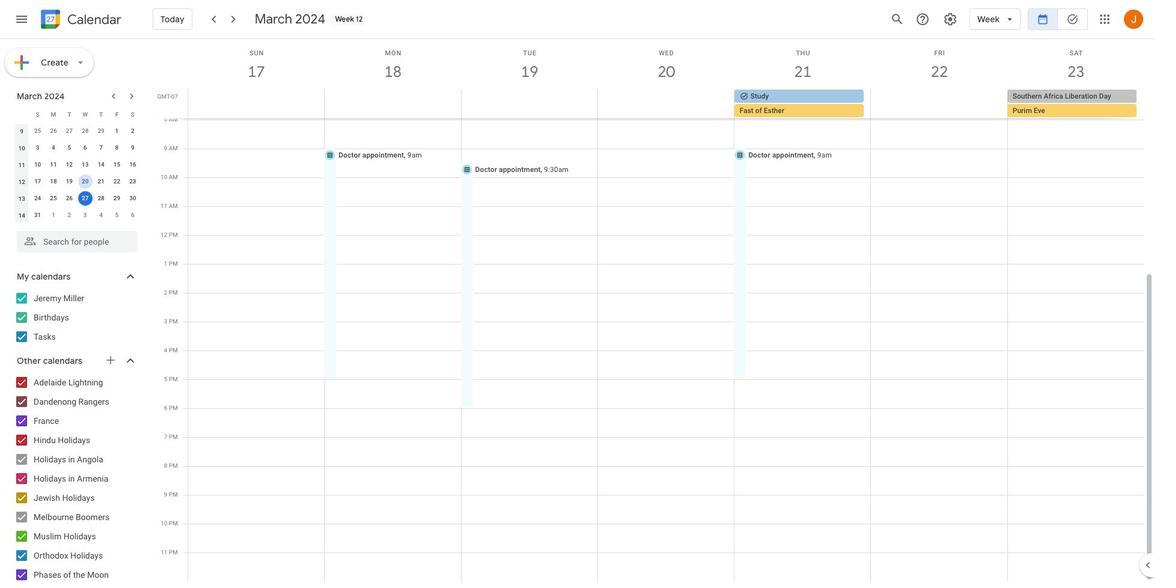 Task type: locate. For each thing, give the bounding box(es) containing it.
row
[[183, 90, 1155, 118], [14, 106, 141, 123], [14, 123, 141, 140], [14, 140, 141, 156], [14, 156, 141, 173], [14, 173, 141, 190], [14, 190, 141, 207], [14, 207, 141, 224]]

5 element
[[62, 141, 77, 155]]

february 29 element
[[94, 124, 108, 138]]

30 element
[[126, 191, 140, 206]]

cell
[[188, 90, 325, 118], [325, 90, 462, 118], [462, 90, 598, 118], [598, 90, 735, 118], [735, 90, 871, 118], [871, 90, 1008, 118], [1008, 90, 1145, 118], [77, 173, 93, 190], [77, 190, 93, 207]]

24 element
[[30, 191, 45, 206]]

7 element
[[94, 141, 108, 155]]

21 element
[[94, 174, 108, 189]]

row group
[[14, 123, 141, 224]]

calendar element
[[38, 7, 121, 34]]

18 element
[[46, 174, 61, 189]]

column header
[[14, 106, 30, 123]]

column header inside the march 2024 grid
[[14, 106, 30, 123]]

march 2024 grid
[[11, 106, 141, 224]]

9 element
[[126, 141, 140, 155]]

april 2 element
[[62, 208, 77, 223]]

february 25 element
[[30, 124, 45, 138]]

16 element
[[126, 158, 140, 172]]

april 4 element
[[94, 208, 108, 223]]

8 element
[[110, 141, 124, 155]]

other calendars list
[[2, 373, 149, 582]]

10 element
[[30, 158, 45, 172]]

my calendars list
[[2, 289, 149, 346]]

heading inside calendar element
[[65, 12, 121, 27]]

12 element
[[62, 158, 77, 172]]

29 element
[[110, 191, 124, 206]]

None search field
[[0, 226, 149, 253]]

grid
[[154, 39, 1155, 582]]

13 element
[[78, 158, 92, 172]]

april 1 element
[[46, 208, 61, 223]]

31 element
[[30, 208, 45, 223]]

2 element
[[126, 124, 140, 138]]

settings menu image
[[944, 12, 958, 26]]

heading
[[65, 12, 121, 27]]

1 element
[[110, 124, 124, 138]]

28 element
[[94, 191, 108, 206]]

february 27 element
[[62, 124, 77, 138]]

row group inside the march 2024 grid
[[14, 123, 141, 224]]

april 6 element
[[126, 208, 140, 223]]



Task type: vqa. For each thing, say whether or not it's contained in the screenshot.
'actions'
no



Task type: describe. For each thing, give the bounding box(es) containing it.
19 element
[[62, 174, 77, 189]]

april 5 element
[[110, 208, 124, 223]]

april 3 element
[[78, 208, 92, 223]]

add other calendars image
[[105, 354, 117, 366]]

25 element
[[46, 191, 61, 206]]

4 element
[[46, 141, 61, 155]]

3 element
[[30, 141, 45, 155]]

27, today element
[[78, 191, 92, 206]]

6 element
[[78, 141, 92, 155]]

26 element
[[62, 191, 77, 206]]

23 element
[[126, 174, 140, 189]]

17 element
[[30, 174, 45, 189]]

20 element
[[78, 174, 92, 189]]

main drawer image
[[14, 12, 29, 26]]

Search for people text field
[[24, 231, 130, 253]]

february 26 element
[[46, 124, 61, 138]]

14 element
[[94, 158, 108, 172]]

february 28 element
[[78, 124, 92, 138]]

15 element
[[110, 158, 124, 172]]

11 element
[[46, 158, 61, 172]]

22 element
[[110, 174, 124, 189]]



